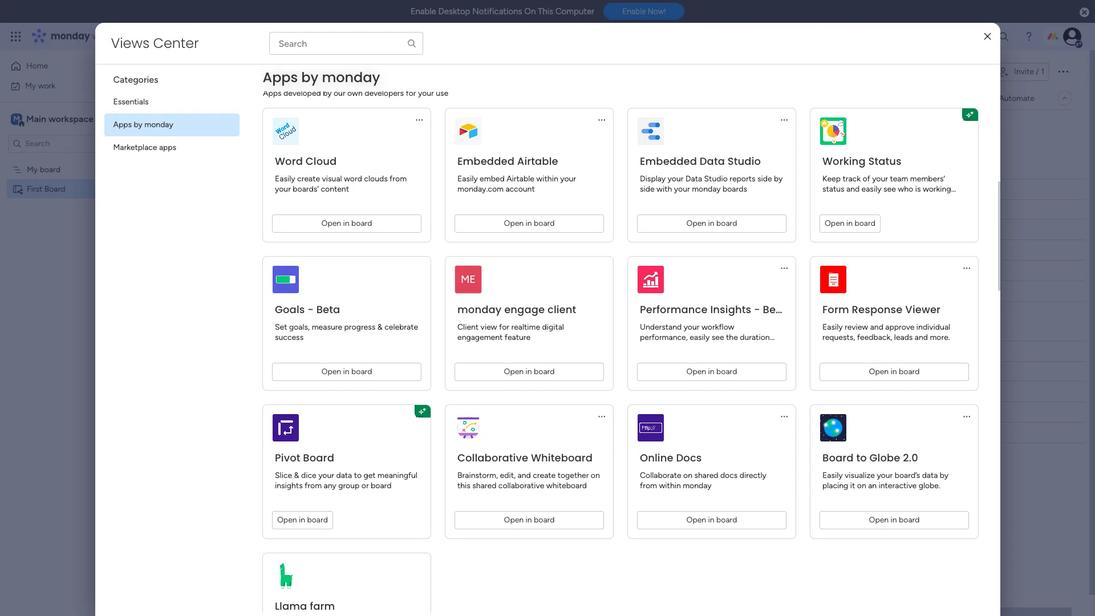 Task type: describe. For each thing, give the bounding box(es) containing it.
your inside word cloud easily create visual word clouds from your boards' content
[[275, 184, 291, 194]]

progress
[[344, 322, 375, 332]]

done
[[488, 225, 507, 234]]

menu image for embedded airtable
[[597, 115, 606, 124]]

open in board button for 2.0
[[820, 511, 969, 529]]

open in board button for create
[[272, 215, 421, 233]]

easily inside "working status keep track of your team members' status and easily see who is working from where"
[[862, 184, 881, 194]]

interactive
[[879, 481, 917, 491]]

response
[[852, 302, 903, 317]]

sort button
[[406, 119, 446, 137]]

from inside online docs collaborate on shared docs directly from within monday
[[640, 481, 657, 491]]

menu image for board to globe 2.0
[[962, 412, 971, 421]]

and up feedback,
[[870, 322, 883, 332]]

performance,
[[640, 333, 688, 342]]

open for 2.0
[[869, 515, 889, 525]]

open in board for beta
[[686, 367, 737, 377]]

form
[[822, 302, 849, 317]]

invite / 1 button
[[993, 63, 1050, 81]]

together
[[557, 471, 589, 480]]

data inside board to globe 2.0 easily visualize your board's data by placing it on an interactive globe.
[[922, 471, 938, 480]]

my for my board
[[27, 165, 38, 174]]

this
[[457, 481, 470, 491]]

workflow
[[701, 322, 734, 332]]

cloud
[[305, 154, 336, 168]]

1 vertical spatial task
[[291, 184, 307, 193]]

it inside board to globe 2.0 easily visualize your board's data by placing it on an interactive globe.
[[850, 481, 855, 491]]

2 18 from the top
[[568, 388, 575, 396]]

invite
[[1014, 67, 1034, 76]]

- inside goals - beta set goals, measure progress & celebrate success
[[307, 302, 313, 317]]

whiteboard
[[531, 451, 593, 465]]

in for &
[[299, 515, 305, 525]]

new task
[[177, 123, 212, 133]]

computer
[[556, 6, 595, 17]]

placing
[[822, 481, 848, 491]]

board for collaborative whiteboard
[[534, 515, 555, 525]]

plans
[[215, 31, 234, 41]]

shared inside collaborative whiteboard brainstorm, edit, and create together on this shared collaborative whiteboard
[[472, 481, 496, 491]]

1 vertical spatial first board
[[27, 184, 65, 194]]

2 18 nov from the top
[[568, 388, 591, 396]]

board inside list box
[[44, 184, 65, 194]]

0 vertical spatial airtable
[[517, 154, 558, 168]]

realtime
[[511, 322, 540, 332]]

engage
[[504, 302, 545, 317]]

desktop
[[438, 6, 470, 17]]

help image
[[1024, 31, 1035, 42]]

essentials option
[[104, 91, 239, 114]]

board for word cloud
[[351, 219, 372, 228]]

new
[[177, 123, 194, 133]]

monday inside apps by monday apps developed by our own developers for your use
[[322, 68, 380, 87]]

first inside list box
[[27, 184, 42, 194]]

embedded for embedded data studio
[[640, 154, 697, 168]]

board inside board to globe 2.0 easily visualize your board's data by placing it on an interactive globe.
[[822, 451, 854, 465]]

feature
[[504, 333, 530, 342]]

automate
[[999, 93, 1035, 103]]

person for 1st person field from the top of the page
[[418, 184, 442, 194]]

working status keep track of your team members' status and easily see who is working from where
[[822, 154, 951, 204]]

how
[[723, 343, 738, 353]]

team
[[890, 174, 908, 184]]

board for pivot board
[[307, 515, 328, 525]]

of
[[863, 174, 870, 184]]

2.0
[[903, 451, 918, 465]]

categories list box
[[104, 64, 248, 159]]

home
[[26, 61, 48, 71]]

date element
[[566, 182, 590, 196]]

views
[[111, 34, 150, 52]]

categories heading
[[104, 64, 239, 91]]

work for my
[[38, 81, 55, 90]]

show board description image
[[292, 66, 305, 78]]

create inside word cloud easily create visual word clouds from your boards' content
[[297, 174, 320, 184]]

embedded airtable easily embed airtable within your monday.com account
[[457, 154, 576, 194]]

monday inside online docs collaborate on shared docs directly from within monday
[[683, 481, 712, 491]]

see inside "working status keep track of your team members' status and easily see who is working from where"
[[883, 184, 896, 194]]

monday engage client client view for realtime digital engagement feature
[[457, 302, 576, 342]]

and inside collaborative whiteboard brainstorm, edit, and create together on this shared collaborative whiteboard
[[518, 471, 531, 480]]

on inside online docs collaborate on shared docs directly from within monday
[[683, 471, 692, 480]]

1 vertical spatial studio
[[704, 174, 728, 184]]

1 horizontal spatial apps by monday
[[263, 68, 380, 87]]

on inside board to globe 2.0 easily visualize your board's data by placing it on an interactive globe.
[[857, 481, 866, 491]]

add to favorites image
[[311, 66, 323, 77]]

developers
[[364, 88, 404, 98]]

track
[[843, 174, 861, 184]]

globe
[[870, 451, 900, 465]]

monday inside "option"
[[145, 120, 173, 130]]

approve
[[885, 322, 914, 332]]

working on it
[[474, 205, 521, 215]]

keep
[[822, 174, 841, 184]]

3 nov from the top
[[577, 388, 591, 396]]

dapulse x slim image
[[984, 32, 991, 41]]

work for monday
[[92, 30, 113, 43]]

0 vertical spatial it
[[517, 205, 521, 215]]

beta inside 'performance insights - beta understand your workflow performance, easily see the duration tasks were "stuck" and how to improve'
[[763, 302, 787, 317]]

viewer
[[905, 302, 941, 317]]

hide button
[[449, 119, 491, 137]]

developed
[[283, 88, 321, 98]]

monday work management
[[51, 30, 177, 43]]

by inside "option"
[[134, 120, 143, 130]]

categories
[[113, 74, 158, 85]]

from inside pivot board slice & dice your data to get meaningful insights from any group or board
[[304, 481, 322, 491]]

enable for enable desktop notifications on this computer
[[411, 6, 436, 17]]

search everything image
[[998, 31, 1010, 42]]

& inside pivot board slice & dice your data to get meaningful insights from any group or board
[[294, 471, 299, 480]]

easily inside board to globe 2.0 easily visualize your board's data by placing it on an interactive globe.
[[822, 471, 843, 480]]

for inside monday engage client client view for realtime digital engagement feature
[[499, 322, 509, 332]]

dice
[[301, 471, 316, 480]]

1
[[1041, 67, 1045, 76]]

board for embedded airtable
[[534, 219, 555, 228]]

working
[[923, 184, 951, 194]]

sort
[[424, 124, 439, 133]]

Search in workspace field
[[24, 137, 95, 150]]

in for client
[[525, 367, 532, 377]]

open in board for set
[[321, 367, 372, 377]]

menu image for embedded data studio
[[780, 115, 789, 124]]

Search field
[[255, 120, 289, 136]]

notifications
[[472, 6, 522, 17]]

board for working status
[[855, 219, 875, 228]]

apps by monday apps developed by our own developers for your use
[[263, 68, 448, 98]]

individual
[[916, 322, 950, 332]]

open for edit,
[[504, 515, 524, 525]]

my work
[[25, 81, 55, 90]]

data inside pivot board slice & dice your data to get meaningful insights from any group or board
[[336, 471, 352, 480]]

and inside 'performance insights - beta understand your workflow performance, easily see the duration tasks were "stuck" and how to improve'
[[708, 343, 721, 353]]

client
[[547, 302, 576, 317]]

jacob simon image
[[1063, 27, 1082, 46]]

pivot
[[275, 451, 300, 465]]

monday inside monday engage client client view for realtime digital engagement feature
[[457, 302, 501, 317]]

1 nov from the top
[[577, 226, 591, 234]]

to inside board to globe 2.0 easily visualize your board's data by placing it on an interactive globe.
[[856, 451, 867, 465]]

display
[[640, 174, 666, 184]]

new task button
[[173, 119, 216, 137]]

enable now!
[[623, 7, 666, 16]]

board for performance insights - beta
[[716, 367, 737, 377]]

board down search in workspace 'field'
[[40, 165, 61, 174]]

goals
[[275, 302, 305, 317]]

menu image for performance insights - beta
[[780, 264, 789, 273]]

menu image for form response viewer
[[962, 264, 971, 273]]

essentials
[[113, 97, 149, 107]]

2 nov from the top
[[577, 246, 591, 255]]

see plans
[[200, 31, 234, 41]]

open in board for track
[[825, 219, 875, 228]]

- inside 'performance insights - beta understand your workflow performance, easily see the duration tasks were "stuck" and how to improve'
[[754, 302, 760, 317]]

in for embed
[[525, 219, 532, 228]]

for inside apps by monday apps developed by our own developers for your use
[[406, 88, 416, 98]]

working for on
[[474, 205, 504, 215]]

my for my work
[[25, 81, 36, 90]]

embed
[[480, 174, 504, 184]]

your inside "working status keep track of your team members' status and easily see who is working from where"
[[872, 174, 888, 184]]

open for &
[[277, 515, 297, 525]]

understand
[[640, 322, 682, 332]]

enable for enable now!
[[623, 7, 646, 16]]

success
[[275, 333, 303, 342]]

in for set
[[343, 367, 349, 377]]

the
[[726, 333, 738, 342]]

marketplace apps
[[113, 143, 176, 152]]

an
[[868, 481, 877, 491]]

word cloud easily create visual word clouds from your boards' content
[[275, 154, 407, 194]]

board inside pivot board slice & dice your data to get meaningful insights from any group or board
[[371, 481, 391, 491]]

leads
[[894, 333, 913, 342]]

open for client
[[504, 367, 524, 377]]

task inside button
[[196, 123, 212, 133]]

tasks
[[640, 343, 658, 353]]

easily inside form response viewer easily review and approve individual requests, feedback, leads and more.
[[822, 322, 843, 332]]

to inside pivot board slice & dice your data to get meaningful insights from any group or board
[[354, 471, 361, 480]]

your inside embedded airtable easily embed airtable within your monday.com account
[[560, 174, 576, 184]]

open in board for easily
[[869, 367, 920, 377]]

1 person field from the top
[[415, 183, 445, 195]]

on down account
[[506, 205, 515, 215]]

on inside collaborative whiteboard brainstorm, edit, and create together on this shared collaborative whiteboard
[[591, 471, 600, 480]]

1 18 from the top
[[568, 226, 575, 234]]

beta inside goals - beta set goals, measure progress & celebrate success
[[316, 302, 340, 317]]

board to globe 2.0 easily visualize your board's data by placing it on an interactive globe.
[[822, 451, 949, 491]]

management
[[115, 30, 177, 43]]

is
[[915, 184, 921, 194]]

Status field
[[483, 183, 512, 195]]

search image
[[406, 38, 417, 48]]

celebrate
[[384, 322, 418, 332]]

open in board for 2.0
[[869, 515, 920, 525]]

0 vertical spatial side
[[757, 174, 772, 184]]

apps inside "option"
[[113, 120, 132, 130]]

create inside collaborative whiteboard brainstorm, edit, and create together on this shared collaborative whiteboard
[[533, 471, 556, 480]]

by inside embedded data studio display your data studio reports side by side with your monday boards
[[774, 174, 783, 184]]

open for set
[[321, 367, 341, 377]]



Task type: vqa. For each thing, say whether or not it's contained in the screenshot.
1
yes



Task type: locate. For each thing, give the bounding box(es) containing it.
0 horizontal spatial enable
[[411, 6, 436, 17]]

0 vertical spatial studio
[[728, 154, 761, 168]]

board down how
[[716, 367, 737, 377]]

open in board for embed
[[504, 219, 555, 228]]

select product image
[[10, 31, 22, 42]]

duration
[[740, 333, 770, 342]]

globe.
[[919, 481, 940, 491]]

option
[[0, 159, 145, 161]]

open down "insights"
[[277, 515, 297, 525]]

1 horizontal spatial work
[[92, 30, 113, 43]]

open in board down content
[[321, 219, 372, 228]]

board for board to globe 2.0
[[899, 515, 920, 525]]

and up where
[[846, 184, 860, 194]]

it down "visualize"
[[850, 481, 855, 491]]

open for embed
[[504, 219, 524, 228]]

1 18 nov from the top
[[568, 226, 591, 234]]

1 vertical spatial side
[[640, 184, 654, 194]]

2 data from the left
[[922, 471, 938, 480]]

shared down 'brainstorm,'
[[472, 481, 496, 491]]

0 vertical spatial 18
[[568, 226, 575, 234]]

with
[[656, 184, 672, 194]]

open in board down working on it
[[504, 219, 555, 228]]

1 vertical spatial 18
[[568, 388, 575, 396]]

open in board button down "insights"
[[272, 511, 333, 529]]

0 vertical spatial shared
[[694, 471, 718, 480]]

0 vertical spatial person field
[[415, 183, 445, 195]]

see inside 'performance insights - beta understand your workflow performance, easily see the duration tasks were "stuck" and how to improve'
[[712, 333, 724, 342]]

open in board button down collaborative
[[454, 511, 604, 529]]

1 horizontal spatial to
[[740, 343, 748, 353]]

content
[[321, 184, 349, 194]]

performance
[[640, 302, 708, 317]]

your inside board to globe 2.0 easily visualize your board's data by placing it on an interactive globe.
[[877, 471, 893, 480]]

1 horizontal spatial -
[[754, 302, 760, 317]]

open in board button down docs at the bottom right of page
[[637, 511, 786, 529]]

16
[[568, 246, 575, 255]]

open down embedded data studio display your data studio reports side by side with your monday boards at the top right
[[686, 219, 706, 228]]

online
[[640, 451, 673, 465]]

board down get in the bottom of the page
[[371, 481, 391, 491]]

open in board button down 'feature'
[[454, 363, 604, 381]]

word
[[344, 174, 362, 184]]

2 horizontal spatial to
[[856, 451, 867, 465]]

from down status
[[822, 195, 839, 204]]

to inside 'performance insights - beta understand your workflow performance, easily see the duration tasks were "stuck" and how to improve'
[[740, 343, 748, 353]]

boards'
[[293, 184, 319, 194]]

list box containing my board
[[0, 157, 145, 353]]

collaborative
[[498, 481, 544, 491]]

client
[[457, 322, 478, 332]]

enable now! button
[[604, 3, 685, 20]]

get
[[363, 471, 375, 480]]

1 - from the left
[[307, 302, 313, 317]]

1 horizontal spatial first
[[189, 59, 226, 84]]

workspace selection element
[[11, 112, 95, 127]]

in for easily
[[891, 367, 897, 377]]

board down progress at the left of page
[[351, 367, 372, 377]]

in for create
[[343, 219, 349, 228]]

more.
[[930, 333, 950, 342]]

status up team
[[868, 154, 902, 168]]

open in board button down how
[[637, 363, 786, 381]]

board for monday engage client
[[534, 367, 555, 377]]

1 horizontal spatial see
[[883, 184, 896, 194]]

nov
[[577, 226, 591, 234], [577, 246, 591, 255], [577, 388, 591, 396]]

from inside "working status keep track of your team members' status and easily see who is working from where"
[[822, 195, 839, 204]]

enable left now!
[[623, 7, 646, 16]]

llama farm
[[275, 599, 335, 613]]

open in board for edit,
[[504, 515, 555, 525]]

1 vertical spatial work
[[38, 81, 55, 90]]

0 horizontal spatial apps by monday
[[113, 120, 173, 130]]

pivot board slice & dice your data to get meaningful insights from any group or board
[[275, 451, 417, 491]]

board left show board description image
[[230, 59, 284, 84]]

within inside online docs collaborate on shared docs directly from within monday
[[659, 481, 681, 491]]

by inside board to globe 2.0 easily visualize your board's data by placing it on an interactive globe.
[[940, 471, 949, 480]]

filter by person image
[[295, 123, 314, 134]]

now!
[[648, 7, 666, 16]]

easily down word
[[275, 174, 295, 184]]

board up dice
[[303, 451, 334, 465]]

open in board down docs at the bottom right of page
[[686, 515, 737, 525]]

open in board button for set
[[272, 363, 421, 381]]

1 vertical spatial my
[[27, 165, 38, 174]]

open in board button for beta
[[637, 363, 786, 381]]

0 horizontal spatial easily
[[690, 333, 710, 342]]

1 horizontal spatial task
[[291, 184, 307, 193]]

workspace
[[48, 113, 94, 124]]

see down team
[[883, 184, 896, 194]]

open for beta
[[686, 367, 706, 377]]

side
[[757, 174, 772, 184], [640, 184, 654, 194]]

1 vertical spatial first
[[27, 184, 42, 194]]

menu image for online docs
[[780, 412, 789, 421]]

center
[[153, 34, 199, 52]]

working up track
[[822, 154, 866, 168]]

person field left monday.com
[[415, 183, 445, 195]]

easily up the "stuck" in the right bottom of the page
[[690, 333, 710, 342]]

first right shareable board image
[[189, 59, 226, 84]]

1 vertical spatial easily
[[690, 333, 710, 342]]

1 person from the top
[[418, 184, 442, 194]]

1 horizontal spatial beta
[[763, 302, 787, 317]]

easily inside 'performance insights - beta understand your workflow performance, easily see the duration tasks were "stuck" and how to improve'
[[690, 333, 710, 342]]

and left how
[[708, 343, 721, 353]]

account
[[505, 184, 535, 194]]

working
[[822, 154, 866, 168], [474, 205, 504, 215]]

0 vertical spatial for
[[406, 88, 416, 98]]

list box
[[0, 157, 145, 353]]

& inside goals - beta set goals, measure progress & celebrate success
[[377, 322, 382, 332]]

board for form response viewer
[[899, 367, 920, 377]]

1 vertical spatial working
[[474, 205, 504, 215]]

embedded inside embedded data studio display your data studio reports side by side with your monday boards
[[640, 154, 697, 168]]

open in board button for embed
[[454, 215, 604, 233]]

enable left 'desktop'
[[411, 6, 436, 17]]

insights
[[710, 302, 751, 317]]

open for on
[[686, 515, 706, 525]]

/
[[1036, 67, 1039, 76]]

0 horizontal spatial data
[[336, 471, 352, 480]]

any
[[323, 481, 336, 491]]

1 vertical spatial &
[[294, 471, 299, 480]]

open in board for display
[[686, 219, 737, 228]]

0 vertical spatial data
[[700, 154, 725, 168]]

open in board button for edit,
[[454, 511, 604, 529]]

open in board button for track
[[820, 215, 881, 233]]

open in board button down account
[[454, 215, 604, 233]]

1 vertical spatial 18 nov
[[568, 388, 591, 396]]

open down collaborative
[[504, 515, 524, 525]]

open down content
[[321, 219, 341, 228]]

board down my board
[[44, 184, 65, 194]]

activity
[[939, 67, 967, 76]]

within
[[536, 174, 558, 184], [659, 481, 681, 491]]

shared
[[694, 471, 718, 480], [472, 481, 496, 491]]

visualize
[[845, 471, 875, 480]]

open for track
[[825, 219, 844, 228]]

apps
[[159, 143, 176, 152]]

whiteboard
[[546, 481, 587, 491]]

open
[[321, 219, 341, 228], [504, 219, 524, 228], [686, 219, 706, 228], [825, 219, 844, 228], [321, 367, 341, 377], [504, 367, 524, 377], [686, 367, 706, 377], [869, 367, 889, 377], [277, 515, 297, 525], [504, 515, 524, 525], [686, 515, 706, 525], [869, 515, 889, 525]]

- right insights
[[754, 302, 760, 317]]

1 beta from the left
[[316, 302, 340, 317]]

board for goals - beta
[[351, 367, 372, 377]]

0 horizontal spatial task
[[196, 123, 212, 133]]

for
[[406, 88, 416, 98], [499, 322, 509, 332]]

easily up 'placing'
[[822, 471, 843, 480]]

within down collaborate
[[659, 481, 681, 491]]

from inside word cloud easily create visual word clouds from your boards' content
[[389, 174, 407, 184]]

to up "visualize"
[[856, 451, 867, 465]]

open in board button
[[272, 215, 421, 233], [454, 215, 604, 233], [637, 215, 786, 233], [820, 215, 881, 233], [272, 363, 421, 381], [454, 363, 604, 381], [637, 363, 786, 381], [820, 363, 969, 381], [272, 511, 333, 529], [454, 511, 604, 529], [637, 511, 786, 529], [820, 511, 969, 529]]

1 horizontal spatial for
[[499, 322, 509, 332]]

open down working on it
[[504, 219, 524, 228]]

shared left docs at the bottom right of page
[[694, 471, 718, 480]]

side right reports
[[757, 174, 772, 184]]

1 vertical spatial person field
[[415, 345, 445, 357]]

create up whiteboard
[[533, 471, 556, 480]]

2 embedded from the left
[[640, 154, 697, 168]]

in down leads
[[891, 367, 897, 377]]

0 horizontal spatial it
[[517, 205, 521, 215]]

open in board button for &
[[272, 511, 333, 529]]

task right new
[[196, 123, 212, 133]]

insights
[[275, 481, 302, 491]]

open for display
[[686, 219, 706, 228]]

activity button
[[935, 63, 989, 81]]

on right together
[[591, 471, 600, 480]]

open in board button down progress at the left of page
[[272, 363, 421, 381]]

1 vertical spatial data
[[685, 174, 702, 184]]

and down individual
[[915, 333, 928, 342]]

0 vertical spatial to
[[740, 343, 748, 353]]

work inside button
[[38, 81, 55, 90]]

from right clouds at the top left of the page
[[389, 174, 407, 184]]

1 horizontal spatial first board
[[189, 59, 284, 84]]

review
[[845, 322, 868, 332]]

open in board button down boards
[[637, 215, 786, 233]]

main workspace
[[26, 113, 94, 124]]

status inside "working status keep track of your team members' status and easily see who is working from where"
[[868, 154, 902, 168]]

on down docs in the right bottom of the page
[[683, 471, 692, 480]]

in right "done"
[[525, 219, 532, 228]]

task down word
[[291, 184, 307, 193]]

on down "visualize"
[[857, 481, 866, 491]]

0 vertical spatial nov
[[577, 226, 591, 234]]

1 horizontal spatial create
[[533, 471, 556, 480]]

main
[[26, 113, 46, 124]]

1 data from the left
[[336, 471, 352, 480]]

menu image
[[597, 115, 606, 124], [780, 115, 789, 124]]

work left management
[[92, 30, 113, 43]]

1 vertical spatial create
[[533, 471, 556, 480]]

0 vertical spatial work
[[92, 30, 113, 43]]

1 horizontal spatial within
[[659, 481, 681, 491]]

board down where
[[855, 219, 875, 228]]

board down 'interactive'
[[899, 515, 920, 525]]

in for beta
[[708, 367, 714, 377]]

my down home
[[25, 81, 36, 90]]

open in board for on
[[686, 515, 737, 525]]

apps by monday up marketplace apps
[[113, 120, 173, 130]]

shareable board image
[[12, 183, 23, 194]]

working for status
[[822, 154, 866, 168]]

monday inside embedded data studio display your data studio reports side by side with your monday boards
[[692, 184, 721, 194]]

my inside button
[[25, 81, 36, 90]]

create up boards'
[[297, 174, 320, 184]]

1 vertical spatial for
[[499, 322, 509, 332]]

open down an
[[869, 515, 889, 525]]

1 horizontal spatial easily
[[862, 184, 881, 194]]

this
[[538, 6, 553, 17]]

open in board button for easily
[[820, 363, 969, 381]]

1 vertical spatial person
[[418, 346, 442, 356]]

0 vertical spatial see
[[883, 184, 896, 194]]

open down feedback,
[[869, 367, 889, 377]]

open in board for create
[[321, 219, 372, 228]]

data up globe. on the right bottom of the page
[[922, 471, 938, 480]]

0 vertical spatial first board
[[189, 59, 284, 84]]

beta up 'duration' at right bottom
[[763, 302, 787, 317]]

apps by monday option
[[104, 114, 239, 136]]

reports
[[730, 174, 755, 184]]

your inside 'performance insights - beta understand your workflow performance, easily see the duration tasks were "stuck" and how to improve'
[[684, 322, 699, 332]]

marketplace apps option
[[104, 136, 239, 159]]

embedded for embedded airtable
[[457, 154, 514, 168]]

workspace image
[[11, 113, 22, 125]]

embedded inside embedded airtable easily embed airtable within your monday.com account
[[457, 154, 514, 168]]

in for edit,
[[525, 515, 532, 525]]

work down home
[[38, 81, 55, 90]]

board down word on the left of the page
[[351, 219, 372, 228]]

open in board for &
[[277, 515, 328, 525]]

1 vertical spatial it
[[850, 481, 855, 491]]

1 vertical spatial see
[[712, 333, 724, 342]]

1 horizontal spatial embedded
[[640, 154, 697, 168]]

views center
[[111, 34, 199, 52]]

0 horizontal spatial embedded
[[457, 154, 514, 168]]

in for 2.0
[[891, 515, 897, 525]]

person down celebrate
[[418, 346, 442, 356]]

0 horizontal spatial first
[[27, 184, 42, 194]]

1 horizontal spatial &
[[377, 322, 382, 332]]

open in board button down content
[[272, 215, 421, 233]]

board for online docs
[[716, 515, 737, 525]]

open down where
[[825, 219, 844, 228]]

board down docs at the bottom right of page
[[716, 515, 737, 525]]

from down collaborate
[[640, 481, 657, 491]]

status
[[822, 184, 844, 194]]

0 vertical spatial 18 nov
[[568, 226, 591, 234]]

2 menu image from the left
[[780, 115, 789, 124]]

open in board down "insights"
[[277, 515, 328, 525]]

0 horizontal spatial for
[[406, 88, 416, 98]]

open in board button for on
[[637, 511, 786, 529]]

your inside apps by monday apps developed by our own developers for your use
[[418, 88, 434, 98]]

menu image
[[414, 115, 424, 124], [962, 115, 971, 124], [780, 264, 789, 273], [962, 264, 971, 273], [414, 412, 424, 421], [597, 412, 606, 421], [780, 412, 789, 421], [962, 412, 971, 421]]

data up 'group'
[[336, 471, 352, 480]]

status inside field
[[486, 184, 509, 194]]

Search for a column type search field
[[269, 32, 423, 55]]

1 horizontal spatial menu image
[[780, 115, 789, 124]]

apps by monday up our
[[263, 68, 380, 87]]

see down workflow
[[712, 333, 724, 342]]

0 vertical spatial apps by monday
[[263, 68, 380, 87]]

menu image for collaborative whiteboard
[[597, 412, 606, 421]]

None search field
[[269, 32, 423, 55]]

1 horizontal spatial status
[[868, 154, 902, 168]]

1 vertical spatial nov
[[577, 246, 591, 255]]

within inside embedded airtable easily embed airtable within your monday.com account
[[536, 174, 558, 184]]

1 horizontal spatial it
[[850, 481, 855, 491]]

0 vertical spatial person
[[418, 184, 442, 194]]

First Board field
[[187, 59, 287, 84]]

in for track
[[846, 219, 853, 228]]

open in board for client
[[504, 367, 555, 377]]

board down digital on the bottom
[[534, 367, 555, 377]]

and inside "working status keep track of your team members' status and easily see who is working from where"
[[846, 184, 860, 194]]

open down 'feature'
[[504, 367, 524, 377]]

in for on
[[708, 515, 714, 525]]

my inside list box
[[27, 165, 38, 174]]

18
[[568, 226, 575, 234], [568, 388, 575, 396]]

llama
[[275, 599, 307, 613]]

docs
[[720, 471, 738, 480]]

1 vertical spatial shared
[[472, 481, 496, 491]]

easily inside word cloud easily create visual word clouds from your boards' content
[[275, 174, 295, 184]]

board for embedded data studio
[[716, 219, 737, 228]]

open down 'measure' at the bottom
[[321, 367, 341, 377]]

in down online docs collaborate on shared docs directly from within monday
[[708, 515, 714, 525]]

clouds
[[364, 174, 387, 184]]

collaborative
[[457, 451, 528, 465]]

0 vertical spatial working
[[822, 154, 866, 168]]

open in board down collaborative
[[504, 515, 555, 525]]

our
[[333, 88, 345, 98]]

18 nov
[[568, 226, 591, 234], [568, 388, 591, 396]]

for right 'view'
[[499, 322, 509, 332]]

0 horizontal spatial work
[[38, 81, 55, 90]]

form response viewer easily review and approve individual requests, feedback, leads and more.
[[822, 302, 950, 342]]

0 horizontal spatial status
[[486, 184, 509, 194]]

0 horizontal spatial beta
[[316, 302, 340, 317]]

see plans button
[[184, 28, 239, 45]]

collapse board header image
[[1061, 94, 1070, 103]]

0 vertical spatial my
[[25, 81, 36, 90]]

open for easily
[[869, 367, 889, 377]]

0 vertical spatial first
[[189, 59, 226, 84]]

enable inside button
[[623, 7, 646, 16]]

easily down of
[[862, 184, 881, 194]]

beta up 'measure' at the bottom
[[316, 302, 340, 317]]

open in board down 'interactive'
[[869, 515, 920, 525]]

1 vertical spatial airtable
[[506, 174, 534, 184]]

1 vertical spatial within
[[659, 481, 681, 491]]

m
[[13, 114, 20, 124]]

1 horizontal spatial data
[[922, 471, 938, 480]]

2 vertical spatial nov
[[577, 388, 591, 396]]

0 horizontal spatial first board
[[27, 184, 65, 194]]

0 vertical spatial &
[[377, 322, 382, 332]]

in down 'interactive'
[[891, 515, 897, 525]]

my
[[25, 81, 36, 90], [27, 165, 38, 174]]

in down embedded data studio display your data studio reports side by side with your monday boards at the top right
[[708, 219, 714, 228]]

2 vertical spatial to
[[354, 471, 361, 480]]

person for second person field from the top of the page
[[418, 346, 442, 356]]

Person field
[[415, 183, 445, 195], [415, 345, 445, 357]]

studio up reports
[[728, 154, 761, 168]]

embedded up "embed"
[[457, 154, 514, 168]]

open in board down boards
[[686, 219, 737, 228]]

0 vertical spatial easily
[[862, 184, 881, 194]]

1 horizontal spatial shared
[[694, 471, 718, 480]]

0 horizontal spatial create
[[297, 174, 320, 184]]

&
[[377, 322, 382, 332], [294, 471, 299, 480]]

1 menu image from the left
[[597, 115, 606, 124]]

2 - from the left
[[754, 302, 760, 317]]

1 vertical spatial apps by monday
[[113, 120, 173, 130]]

0 horizontal spatial shared
[[472, 481, 496, 491]]

0 horizontal spatial side
[[640, 184, 654, 194]]

2 beta from the left
[[763, 302, 787, 317]]

shared inside online docs collaborate on shared docs directly from within monday
[[694, 471, 718, 480]]

open in board button for display
[[637, 215, 786, 233]]

it down account
[[517, 205, 521, 215]]

"stuck"
[[680, 343, 706, 353]]

performance insights - beta understand your workflow performance, easily see the duration tasks were "stuck" and how to improve
[[640, 302, 787, 353]]

board inside pivot board slice & dice your data to get meaningful insights from any group or board
[[303, 451, 334, 465]]

0 vertical spatial create
[[297, 174, 320, 184]]

to
[[740, 343, 748, 353], [856, 451, 867, 465], [354, 471, 361, 480]]

where
[[841, 195, 864, 204]]

working up "done"
[[474, 205, 504, 215]]

dapulse close image
[[1080, 7, 1090, 18]]

0 vertical spatial status
[[868, 154, 902, 168]]

1 embedded from the left
[[457, 154, 514, 168]]

set
[[275, 322, 287, 332]]

view
[[480, 322, 497, 332]]

airtable
[[517, 154, 558, 168], [506, 174, 534, 184]]

your inside pivot board slice & dice your data to get meaningful insights from any group or board
[[318, 471, 334, 480]]

1 vertical spatial status
[[486, 184, 509, 194]]

person field down celebrate
[[415, 345, 445, 357]]

board up "visualize"
[[822, 451, 854, 465]]

apps by monday inside "option"
[[113, 120, 173, 130]]

0 horizontal spatial -
[[307, 302, 313, 317]]

online docs collaborate on shared docs directly from within monday
[[640, 451, 766, 491]]

0 horizontal spatial menu image
[[597, 115, 606, 124]]

16 nov
[[568, 246, 591, 255]]

0 horizontal spatial &
[[294, 471, 299, 480]]

0 vertical spatial task
[[196, 123, 212, 133]]

goals,
[[289, 322, 310, 332]]

task
[[196, 123, 212, 133], [291, 184, 307, 193]]

menu image for word cloud
[[414, 115, 424, 124]]

2 person field from the top
[[415, 345, 445, 357]]

board down leads
[[899, 367, 920, 377]]

open in board down leads
[[869, 367, 920, 377]]

1 horizontal spatial enable
[[623, 7, 646, 16]]

person
[[418, 184, 442, 194], [418, 346, 442, 356]]

collaborate
[[640, 471, 681, 480]]

easily inside embedded airtable easily embed airtable within your monday.com account
[[457, 174, 478, 184]]

in for display
[[708, 219, 714, 228]]

slice
[[275, 471, 292, 480]]

2 person from the top
[[418, 346, 442, 356]]

my down search in workspace 'field'
[[27, 165, 38, 174]]

0 horizontal spatial see
[[712, 333, 724, 342]]

shareable board image
[[170, 65, 184, 79]]

first
[[189, 59, 226, 84], [27, 184, 42, 194]]

working inside "working status keep track of your team members' status and easily see who is working from where"
[[822, 154, 866, 168]]

0 horizontal spatial to
[[354, 471, 361, 480]]

board's
[[895, 471, 920, 480]]

data right display
[[685, 174, 702, 184]]

work
[[92, 30, 113, 43], [38, 81, 55, 90]]

open in board button down where
[[820, 215, 881, 233]]

measure
[[312, 322, 342, 332]]

1 horizontal spatial side
[[757, 174, 772, 184]]

1 horizontal spatial working
[[822, 154, 866, 168]]

1 image
[[929, 23, 939, 36]]

use
[[436, 88, 448, 98]]

see
[[883, 184, 896, 194], [712, 333, 724, 342]]

data up boards
[[700, 154, 725, 168]]

0 vertical spatial within
[[536, 174, 558, 184]]

0 horizontal spatial working
[[474, 205, 504, 215]]

easily up requests,
[[822, 322, 843, 332]]

0 horizontal spatial within
[[536, 174, 558, 184]]

open in board down how
[[686, 367, 737, 377]]

open in board button for client
[[454, 363, 604, 381]]

open for create
[[321, 219, 341, 228]]



